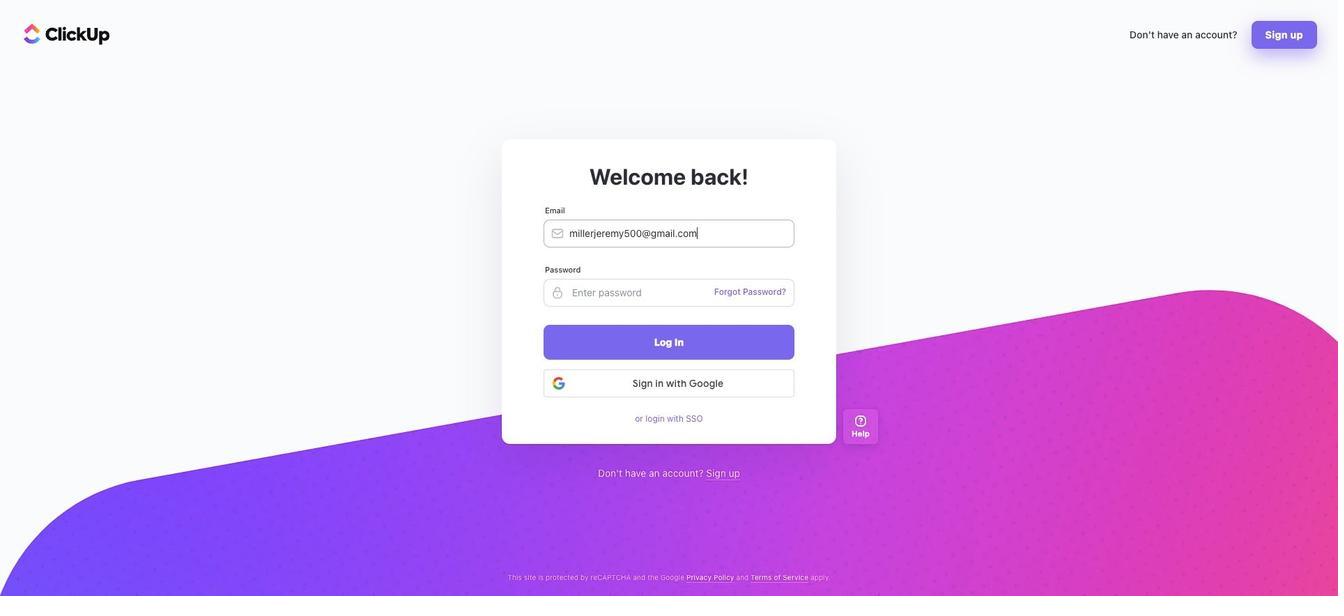 Task type: locate. For each thing, give the bounding box(es) containing it.
Enter your email email field
[[544, 219, 795, 247]]

clickup - home image
[[24, 24, 110, 45]]

Enter password password field
[[544, 279, 795, 306]]



Task type: describe. For each thing, give the bounding box(es) containing it.
login element
[[537, 206, 802, 423]]



Task type: vqa. For each thing, say whether or not it's contained in the screenshot.
1st the "/" from right
no



